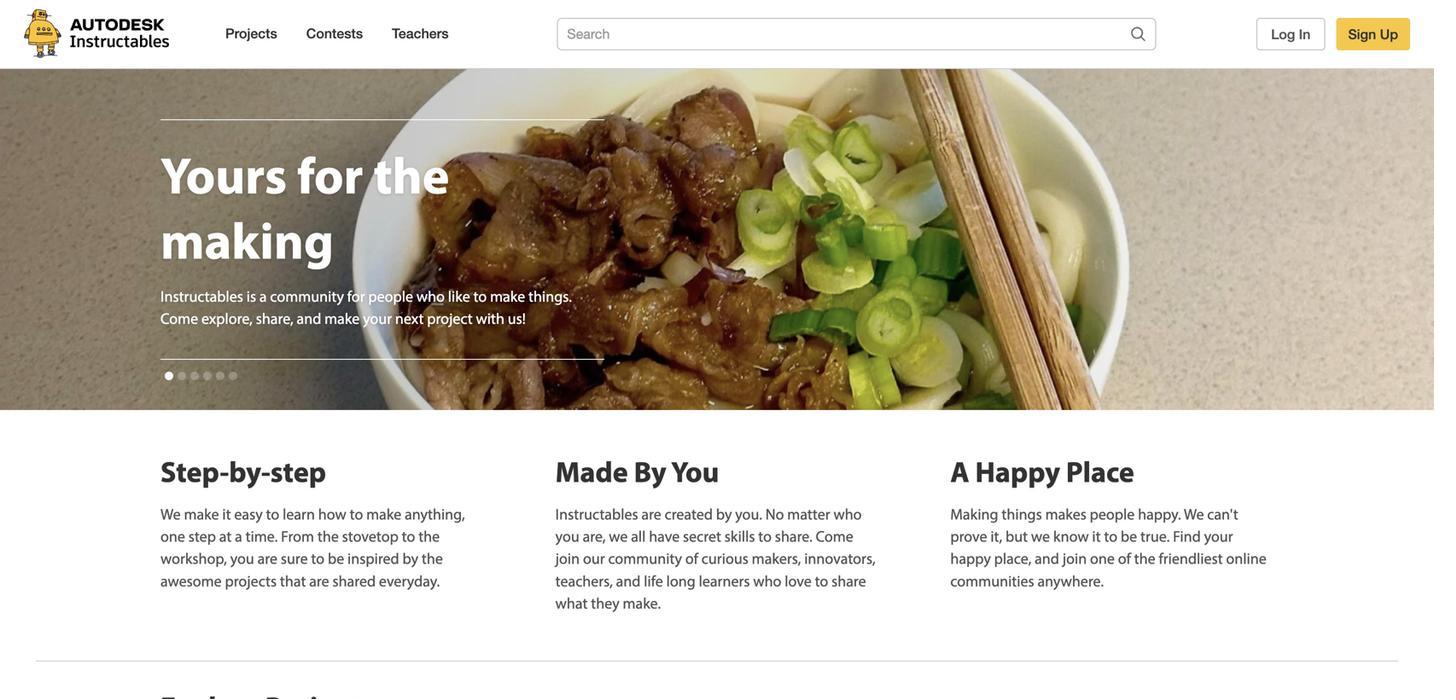 Task type: locate. For each thing, give the bounding box(es) containing it.
by up everyday.
[[402, 549, 418, 569]]

0 vertical spatial it
[[222, 504, 231, 524]]

make up the "stovetop"
[[366, 504, 401, 524]]

come left explore,
[[160, 309, 198, 328]]

a right at
[[235, 527, 242, 546]]

who left like
[[416, 286, 445, 306]]

2 horizontal spatial are
[[641, 504, 661, 524]]

0 vertical spatial a
[[259, 286, 267, 306]]

online
[[1226, 549, 1267, 569]]

learners
[[699, 571, 750, 591]]

0 vertical spatial you
[[555, 527, 579, 546]]

find
[[1173, 527, 1201, 546]]

we right but
[[1031, 527, 1050, 546]]

1 vertical spatial come
[[816, 527, 853, 546]]

1 horizontal spatial are
[[309, 571, 329, 591]]

instructables inside instructables are created by you. no matter who you are, we all have secret skills to share. come join our community of curious makers, innovators, teachers, and life long learners who love to share what they make.
[[555, 504, 638, 524]]

step left at
[[188, 527, 216, 546]]

you up projects
[[230, 549, 254, 569]]

like
[[448, 286, 470, 306]]

0 vertical spatial by
[[716, 504, 732, 524]]

0 horizontal spatial we
[[160, 504, 181, 524]]

curious
[[701, 549, 748, 569]]

1 horizontal spatial you
[[555, 527, 579, 546]]

1 horizontal spatial who
[[753, 571, 781, 591]]

we for happy
[[1031, 527, 1050, 546]]

for
[[297, 142, 363, 207], [347, 286, 365, 306]]

they
[[591, 594, 619, 613]]

1 horizontal spatial community
[[608, 549, 682, 569]]

log in link
[[1257, 18, 1325, 50]]

contests link
[[298, 19, 371, 50]]

we up find at the bottom right of page
[[1184, 504, 1204, 524]]

1 horizontal spatial join
[[1063, 549, 1087, 569]]

to inside making things makes people happy. we can't prove it, but we know it to be true. find your happy place, and join one of the friendliest online communities anywhere.
[[1104, 527, 1117, 546]]

1 horizontal spatial step
[[270, 453, 326, 490]]

are down time.
[[257, 549, 277, 569]]

1 vertical spatial one
[[1090, 549, 1115, 569]]

who right matter
[[833, 504, 862, 524]]

your left next
[[363, 309, 392, 328]]

0 horizontal spatial people
[[368, 286, 413, 306]]

happy
[[975, 453, 1060, 490]]

0 horizontal spatial your
[[363, 309, 392, 328]]

1 we from the left
[[609, 527, 628, 546]]

1 horizontal spatial of
[[1118, 549, 1131, 569]]

join down know
[[1063, 549, 1087, 569]]

2 horizontal spatial who
[[833, 504, 862, 524]]

by inside instructables are created by you. no matter who you are, we all have secret skills to share. come join our community of curious makers, innovators, teachers, and life long learners who love to share what they make.
[[716, 504, 732, 524]]

to right know
[[1104, 527, 1117, 546]]

community down all at the bottom left
[[608, 549, 682, 569]]

communities
[[950, 571, 1034, 591]]

1 horizontal spatial it
[[1092, 527, 1101, 546]]

shared
[[332, 571, 376, 591]]

1 vertical spatial it
[[1092, 527, 1101, 546]]

1 horizontal spatial we
[[1184, 504, 1204, 524]]

skills
[[724, 527, 755, 546]]

is
[[246, 286, 256, 306]]

come up innovators,
[[816, 527, 853, 546]]

2 of from the left
[[1118, 549, 1131, 569]]

but
[[1006, 527, 1028, 546]]

one
[[160, 527, 185, 546], [1090, 549, 1115, 569]]

people down the place
[[1090, 504, 1135, 524]]

0 horizontal spatial step
[[188, 527, 216, 546]]

are up have
[[641, 504, 661, 524]]

who
[[416, 286, 445, 306], [833, 504, 862, 524], [753, 571, 781, 591]]

it left "easy"
[[222, 504, 231, 524]]

a
[[259, 286, 267, 306], [235, 527, 242, 546]]

make down step-
[[184, 504, 219, 524]]

1 vertical spatial are
[[257, 549, 277, 569]]

0 vertical spatial for
[[297, 142, 363, 207]]

created
[[665, 504, 713, 524]]

making
[[950, 504, 998, 524]]

happy
[[950, 549, 991, 569]]

0 vertical spatial community
[[270, 286, 344, 306]]

Search search field
[[562, 22, 1095, 46]]

1 vertical spatial your
[[1204, 527, 1233, 546]]

1 horizontal spatial and
[[616, 571, 641, 591]]

a right 'is'
[[259, 286, 267, 306]]

making things makes people happy. we can't prove it, but we know it to be true. find your happy place, and join one of the friendliest online communities anywhere.
[[950, 504, 1267, 591]]

community up share,
[[270, 286, 344, 306]]

to right like
[[473, 286, 487, 306]]

1 horizontal spatial a
[[259, 286, 267, 306]]

0 vertical spatial step
[[270, 453, 326, 490]]

explore,
[[201, 309, 253, 328]]

0 vertical spatial who
[[416, 286, 445, 306]]

it,
[[990, 527, 1002, 546]]

1 horizontal spatial we
[[1031, 527, 1050, 546]]

log
[[1271, 26, 1295, 42]]

making
[[160, 207, 334, 272]]

by-
[[229, 453, 270, 490]]

0 vertical spatial come
[[160, 309, 198, 328]]

1 vertical spatial by
[[402, 549, 418, 569]]

join
[[555, 549, 580, 569], [1063, 549, 1087, 569]]

0 horizontal spatial join
[[555, 549, 580, 569]]

to right how
[[350, 504, 363, 524]]

join inside instructables are created by you. no matter who you are, we all have secret skills to share. come join our community of curious makers, innovators, teachers, and life long learners who love to share what they make.
[[555, 549, 580, 569]]

0 vertical spatial and
[[297, 309, 321, 328]]

you
[[555, 527, 579, 546], [230, 549, 254, 569]]

2 vertical spatial and
[[616, 571, 641, 591]]

have
[[649, 527, 680, 546]]

we inside instructables are created by you. no matter who you are, we all have secret skills to share. come join our community of curious makers, innovators, teachers, and life long learners who love to share what they make.
[[609, 527, 628, 546]]

to down 'no'
[[758, 527, 772, 546]]

to right "easy"
[[266, 504, 279, 524]]

1 vertical spatial and
[[1035, 549, 1059, 569]]

learn
[[283, 504, 315, 524]]

and inside making things makes people happy. we can't prove it, but we know it to be true. find your happy place, and join one of the friendliest online communities anywhere.
[[1035, 549, 1059, 569]]

1 vertical spatial be
[[328, 549, 344, 569]]

and
[[297, 309, 321, 328], [1035, 549, 1059, 569], [616, 571, 641, 591]]

to
[[473, 286, 487, 306], [266, 504, 279, 524], [350, 504, 363, 524], [402, 527, 415, 546], [758, 527, 772, 546], [1104, 527, 1117, 546], [311, 549, 325, 569], [815, 571, 828, 591]]

you left are,
[[555, 527, 579, 546]]

make.
[[623, 594, 661, 613]]

it
[[222, 504, 231, 524], [1092, 527, 1101, 546]]

by left you.
[[716, 504, 732, 524]]

and inside instructables is a community for people who like to make things. come explore, share, and make your next project with us!
[[297, 309, 321, 328]]

and up anywhere.
[[1035, 549, 1059, 569]]

0 vertical spatial your
[[363, 309, 392, 328]]

of inside instructables are created by you. no matter who you are, we all have secret skills to share. come join our community of curious makers, innovators, teachers, and life long learners who love to share what they make.
[[685, 549, 698, 569]]

0 horizontal spatial and
[[297, 309, 321, 328]]

we
[[609, 527, 628, 546], [1031, 527, 1050, 546]]

1 vertical spatial you
[[230, 549, 254, 569]]

1 horizontal spatial people
[[1090, 504, 1135, 524]]

we left all at the bottom left
[[609, 527, 628, 546]]

it inside we make it easy to learn how to make anything, one step at a time. from the stovetop to the workshop, you are sure to be inspired by the awesome projects that are shared everyday.
[[222, 504, 231, 524]]

it right know
[[1092, 527, 1101, 546]]

2 vertical spatial who
[[753, 571, 781, 591]]

0 horizontal spatial who
[[416, 286, 445, 306]]

up
[[1380, 26, 1398, 42]]

instructables for yours for the making
[[160, 286, 243, 306]]

0 vertical spatial people
[[368, 286, 413, 306]]

1 vertical spatial people
[[1090, 504, 1135, 524]]

1 horizontal spatial by
[[716, 504, 732, 524]]

1 horizontal spatial one
[[1090, 549, 1115, 569]]

2 we from the left
[[1031, 527, 1050, 546]]

0 vertical spatial one
[[160, 527, 185, 546]]

come inside instructables is a community for people who like to make things. come explore, share, and make your next project with us!
[[160, 309, 198, 328]]

we down step-
[[160, 504, 181, 524]]

are right that
[[309, 571, 329, 591]]

1 vertical spatial a
[[235, 527, 242, 546]]

0 horizontal spatial of
[[685, 549, 698, 569]]

1 horizontal spatial come
[[816, 527, 853, 546]]

one inside we make it easy to learn how to make anything, one step at a time. from the stovetop to the workshop, you are sure to be inspired by the awesome projects that are shared everyday.
[[160, 527, 185, 546]]

place
[[1066, 453, 1134, 490]]

come
[[160, 309, 198, 328], [816, 527, 853, 546]]

be left true.
[[1121, 527, 1137, 546]]

0 horizontal spatial be
[[328, 549, 344, 569]]

make
[[490, 286, 525, 306], [325, 309, 360, 328], [184, 504, 219, 524], [366, 504, 401, 524]]

share
[[832, 571, 866, 591]]

we inside making things makes people happy. we can't prove it, but we know it to be true. find your happy place, and join one of the friendliest online communities anywhere.
[[1031, 527, 1050, 546]]

1 vertical spatial step
[[188, 527, 216, 546]]

a happy place
[[950, 453, 1134, 490]]

2 join from the left
[[1063, 549, 1087, 569]]

0 vertical spatial are
[[641, 504, 661, 524]]

0 horizontal spatial instructables
[[160, 286, 243, 306]]

1 vertical spatial instructables
[[555, 504, 638, 524]]

0 vertical spatial be
[[1121, 527, 1137, 546]]

0 horizontal spatial you
[[230, 549, 254, 569]]

things.
[[528, 286, 572, 306]]

0 horizontal spatial one
[[160, 527, 185, 546]]

made
[[555, 453, 628, 490]]

yours for the making
[[160, 142, 449, 272]]

sign
[[1348, 26, 1376, 42]]

1 vertical spatial for
[[347, 286, 365, 306]]

1 we from the left
[[160, 504, 181, 524]]

0 horizontal spatial we
[[609, 527, 628, 546]]

0 horizontal spatial by
[[402, 549, 418, 569]]

1 of from the left
[[685, 549, 698, 569]]

time.
[[246, 527, 278, 546]]

no
[[765, 504, 784, 524]]

your inside making things makes people happy. we can't prove it, but we know it to be true. find your happy place, and join one of the friendliest online communities anywhere.
[[1204, 527, 1233, 546]]

instructables up explore,
[[160, 286, 243, 306]]

step-
[[160, 453, 229, 490]]

a
[[950, 453, 969, 490]]

instructables inside instructables is a community for people who like to make things. come explore, share, and make your next project with us!
[[160, 286, 243, 306]]

0 horizontal spatial a
[[235, 527, 242, 546]]

2 horizontal spatial and
[[1035, 549, 1059, 569]]

are
[[641, 504, 661, 524], [257, 549, 277, 569], [309, 571, 329, 591]]

people up next
[[368, 286, 413, 306]]

sure
[[281, 549, 308, 569]]

by
[[634, 453, 666, 490]]

0 vertical spatial instructables
[[160, 286, 243, 306]]

1 vertical spatial community
[[608, 549, 682, 569]]

one up workshop,
[[160, 527, 185, 546]]

easy
[[234, 504, 263, 524]]

0 horizontal spatial come
[[160, 309, 198, 328]]

1 join from the left
[[555, 549, 580, 569]]

who down makers,
[[753, 571, 781, 591]]

we
[[160, 504, 181, 524], [1184, 504, 1204, 524]]

step up 'learn'
[[270, 453, 326, 490]]

join left our
[[555, 549, 580, 569]]

your down can't
[[1204, 527, 1233, 546]]

0 horizontal spatial community
[[270, 286, 344, 306]]

your
[[363, 309, 392, 328], [1204, 527, 1233, 546]]

be inside we make it easy to learn how to make anything, one step at a time. from the stovetop to the workshop, you are sure to be inspired by the awesome projects that are shared everyday.
[[328, 549, 344, 569]]

the inside making things makes people happy. we can't prove it, but we know it to be true. find your happy place, and join one of the friendliest online communities anywhere.
[[1134, 549, 1155, 569]]

0 horizontal spatial it
[[222, 504, 231, 524]]

to down anything,
[[402, 527, 415, 546]]

2 we from the left
[[1184, 504, 1204, 524]]

be
[[1121, 527, 1137, 546], [328, 549, 344, 569]]

who inside instructables is a community for people who like to make things. come explore, share, and make your next project with us!
[[416, 286, 445, 306]]

instructables up are,
[[555, 504, 638, 524]]

what
[[555, 594, 588, 613]]

1 horizontal spatial instructables
[[555, 504, 638, 524]]

you inside we make it easy to learn how to make anything, one step at a time. from the stovetop to the workshop, you are sure to be inspired by the awesome projects that are shared everyday.
[[230, 549, 254, 569]]

we inside we make it easy to learn how to make anything, one step at a time. from the stovetop to the workshop, you are sure to be inspired by the awesome projects that are shared everyday.
[[160, 504, 181, 524]]

one up anywhere.
[[1090, 549, 1115, 569]]

a inside we make it easy to learn how to make anything, one step at a time. from the stovetop to the workshop, you are sure to be inspired by the awesome projects that are shared everyday.
[[235, 527, 242, 546]]

and left "life"
[[616, 571, 641, 591]]

be up shared
[[328, 549, 344, 569]]

instructables are created by you. no matter who you are, we all have secret skills to share. come join our community of curious makers, innovators, teachers, and life long learners who love to share what they make.
[[555, 504, 875, 613]]

1 horizontal spatial be
[[1121, 527, 1137, 546]]

share.
[[775, 527, 812, 546]]

true.
[[1140, 527, 1170, 546]]

and right share,
[[297, 309, 321, 328]]

1 horizontal spatial your
[[1204, 527, 1233, 546]]



Task type: vqa. For each thing, say whether or not it's contained in the screenshot.
well
no



Task type: describe. For each thing, give the bounding box(es) containing it.
project
[[427, 309, 473, 328]]

it inside making things makes people happy. we can't prove it, but we know it to be true. find your happy place, and join one of the friendliest online communities anywhere.
[[1092, 527, 1101, 546]]

come inside instructables are created by you. no matter who you are, we all have secret skills to share. come join our community of curious makers, innovators, teachers, and life long learners who love to share what they make.
[[816, 527, 853, 546]]

made by you
[[555, 453, 719, 490]]

make left next
[[325, 309, 360, 328]]

the inside the 'yours for the making'
[[374, 142, 449, 207]]

share,
[[256, 309, 293, 328]]

1 vertical spatial who
[[833, 504, 862, 524]]

teachers link
[[383, 19, 457, 50]]

join inside making things makes people happy. we can't prove it, but we know it to be true. find your happy place, and join one of the friendliest online communities anywhere.
[[1063, 549, 1087, 569]]

for inside the 'yours for the making'
[[297, 142, 363, 207]]

step-by-step
[[160, 453, 326, 490]]

to right love
[[815, 571, 828, 591]]

projects
[[225, 25, 277, 41]]

our
[[583, 549, 605, 569]]

you inside instructables are created by you. no matter who you are, we all have secret skills to share. come join our community of curious makers, innovators, teachers, and life long learners who love to share what they make.
[[555, 527, 579, 546]]

teachers,
[[555, 571, 613, 591]]

are inside instructables are created by you. no matter who you are, we all have secret skills to share. come join our community of curious makers, innovators, teachers, and life long learners who love to share what they make.
[[641, 504, 661, 524]]

next
[[395, 309, 424, 328]]

community inside instructables is a community for people who like to make things. come explore, share, and make your next project with us!
[[270, 286, 344, 306]]

contests
[[306, 25, 363, 41]]

instructables for made by you
[[555, 504, 638, 524]]

make up "us!"
[[490, 286, 525, 306]]

sign up link
[[1336, 18, 1410, 50]]

in
[[1299, 26, 1311, 42]]

with
[[476, 309, 504, 328]]

and inside instructables are created by you. no matter who you are, we all have secret skills to share. come join our community of curious makers, innovators, teachers, and life long learners who love to share what they make.
[[616, 571, 641, 591]]

a inside instructables is a community for people who like to make things. come explore, share, and make your next project with us!
[[259, 286, 267, 306]]

makers,
[[752, 549, 801, 569]]

innovators,
[[804, 549, 875, 569]]

us!
[[508, 309, 526, 328]]

your inside instructables is a community for people who like to make things. come explore, share, and make your next project with us!
[[363, 309, 392, 328]]

how
[[318, 504, 346, 524]]

step inside we make it easy to learn how to make anything, one step at a time. from the stovetop to the workshop, you are sure to be inspired by the awesome projects that are shared everyday.
[[188, 527, 216, 546]]

all
[[631, 527, 646, 546]]

life
[[644, 571, 663, 591]]

from
[[281, 527, 314, 546]]

to inside instructables is a community for people who like to make things. come explore, share, and make your next project with us!
[[473, 286, 487, 306]]

matter
[[787, 504, 830, 524]]

can't
[[1207, 504, 1238, 524]]

community inside instructables are created by you. no matter who you are, we all have secret skills to share. come join our community of curious makers, innovators, teachers, and life long learners who love to share what they make.
[[608, 549, 682, 569]]

teachers
[[392, 25, 449, 41]]

sign up
[[1348, 26, 1398, 42]]

for inside instructables is a community for people who like to make things. come explore, share, and make your next project with us!
[[347, 286, 365, 306]]

stovetop
[[342, 527, 399, 546]]

2 vertical spatial are
[[309, 571, 329, 591]]

things
[[1002, 504, 1042, 524]]

anything,
[[405, 504, 465, 524]]

we inside making things makes people happy. we can't prove it, but we know it to be true. find your happy place, and join one of the friendliest online communities anywhere.
[[1184, 504, 1204, 524]]

we for by
[[609, 527, 628, 546]]

at
[[219, 527, 232, 546]]

are,
[[583, 527, 606, 546]]

to right "sure"
[[311, 549, 325, 569]]

workshop,
[[160, 549, 227, 569]]

we make it easy to learn how to make anything, one step at a time. from the stovetop to the workshop, you are sure to be inspired by the awesome projects that are shared everyday.
[[160, 504, 465, 591]]

yours
[[160, 142, 287, 207]]

of inside making things makes people happy. we can't prove it, but we know it to be true. find your happy place, and join one of the friendliest online communities anywhere.
[[1118, 549, 1131, 569]]

one inside making things makes people happy. we can't prove it, but we know it to be true. find your happy place, and join one of the friendliest online communities anywhere.
[[1090, 549, 1115, 569]]

happy.
[[1138, 504, 1181, 524]]

be inside making things makes people happy. we can't prove it, but we know it to be true. find your happy place, and join one of the friendliest online communities anywhere.
[[1121, 527, 1137, 546]]

you
[[671, 453, 719, 490]]

people inside instructables is a community for people who like to make things. come explore, share, and make your next project with us!
[[368, 286, 413, 306]]

you.
[[735, 504, 762, 524]]

makes
[[1045, 504, 1087, 524]]

projects link
[[217, 19, 286, 50]]

know
[[1053, 527, 1089, 546]]

secret
[[683, 527, 721, 546]]

instructables is a community for people who like to make things. come explore, share, and make your next project with us!
[[160, 286, 572, 328]]

anywhere.
[[1037, 571, 1104, 591]]

inspired
[[347, 549, 399, 569]]

everyday.
[[379, 571, 440, 591]]

place,
[[994, 549, 1031, 569]]

awesome
[[160, 571, 222, 591]]

log in
[[1271, 26, 1311, 42]]

that
[[280, 571, 306, 591]]

projects
[[225, 571, 277, 591]]

love
[[785, 571, 812, 591]]

friendliest
[[1159, 549, 1223, 569]]

by inside we make it easy to learn how to make anything, one step at a time. from the stovetop to the workshop, you are sure to be inspired by the awesome projects that are shared everyday.
[[402, 549, 418, 569]]

prove
[[950, 527, 987, 546]]

0 horizontal spatial are
[[257, 549, 277, 569]]

long
[[666, 571, 695, 591]]

people inside making things makes people happy. we can't prove it, but we know it to be true. find your happy place, and join one of the friendliest online communities anywhere.
[[1090, 504, 1135, 524]]



